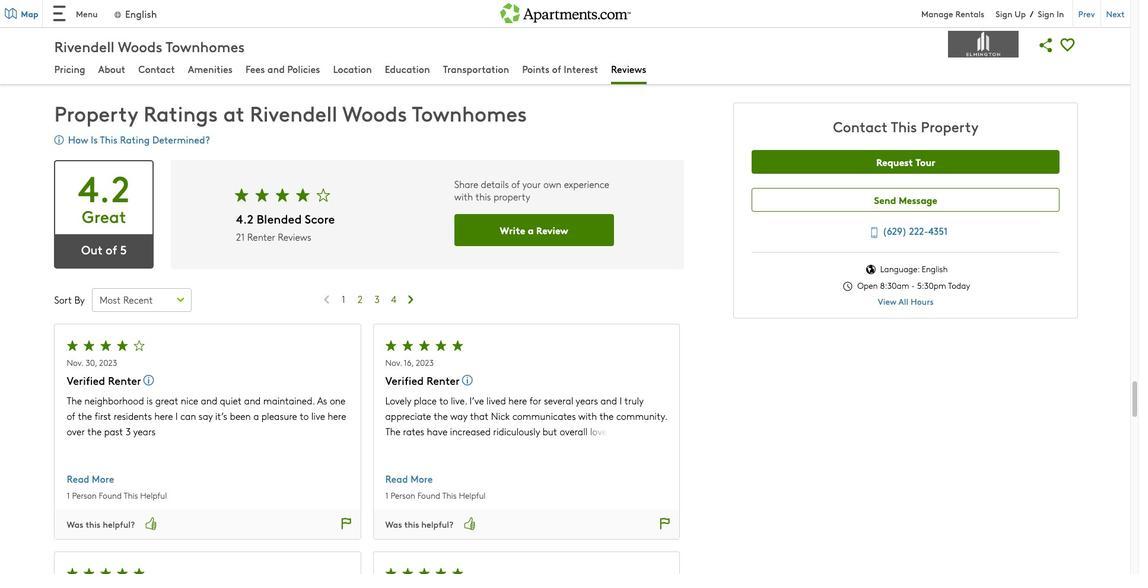 Task type: vqa. For each thing, say whether or not it's contained in the screenshot.
the rightmost Ave
no



Task type: describe. For each thing, give the bounding box(es) containing it.
arnold down menu button
[[54, 29, 84, 42]]

is inside the neighborhood is great nice and quiet and maintained. as one of the first residents here i can say it's been a pleasure to live here over the past 3 years
[[147, 395, 153, 407]]

next link
[[1101, 0, 1131, 28]]

of inside the neighborhood is great nice and quiet and maintained. as one of the first residents here i can say it's been a pleasure to live here over the past 3 years
[[67, 410, 75, 423]]

live.
[[451, 395, 467, 407]]

pricing button
[[54, 62, 85, 78]]

details
[[481, 178, 509, 190]]

truly
[[625, 395, 644, 407]]

other
[[486, 51, 509, 63]]

property management company logo image
[[948, 31, 1019, 58]]

for
[[530, 395, 542, 407]]

verified renter for place
[[386, 373, 460, 388]]

pricing
[[54, 62, 85, 75]]

language:
[[881, 264, 920, 275]]

recent
[[123, 294, 153, 306]]

reviews inside 4.2 blended score 21 renter reviews
[[278, 231, 311, 243]]

increased
[[450, 426, 491, 438]]

several
[[544, 395, 574, 407]]

send
[[875, 193, 897, 206]]

springs
[[175, 29, 207, 42]]

rates
[[403, 426, 425, 438]]

78
[[505, 7, 515, 19]]

most recent button
[[92, 288, 192, 312]]

share details of your own experience with this property
[[455, 178, 610, 203]]

most
[[100, 294, 121, 306]]

arnold right from
[[256, 51, 284, 63]]

was for lovely place to live. i've lived here for several years and i truly appreciate the way that nick communicates with the community. the rates have increased ridiculously but overall love it here.
[[386, 519, 402, 530]]

2 horizontal spatial is
[[417, 51, 423, 63]]

bases,
[[546, 51, 573, 63]]

fees
[[246, 62, 265, 75]]

location
[[333, 62, 372, 75]]

1 for the neighborhood is great nice and quiet and maintained. as one of the first residents here i can say it's been a pleasure to live here over the past 3 years
[[67, 490, 70, 501]]

to inside lovely place to live. i've lived here for several years and i truly appreciate the way that nick communicates with the community. the rates have increased ridiculously but overall love it here.
[[440, 395, 449, 407]]

more for lovely place to live. i've lived here for several years and i truly appreciate the way that nick communicates with the community. the rates have increased ridiculously but overall love it here.
[[411, 473, 433, 486]]

/
[[1031, 8, 1034, 20]]

helpful? for ridiculously
[[422, 519, 454, 530]]

the up over
[[78, 410, 92, 423]]

fees and policies
[[246, 62, 320, 75]]

townhomes down transportation button
[[412, 98, 527, 127]]

0 vertical spatial english
[[125, 7, 157, 20]]

base left about button
[[54, 63, 75, 76]]

communicates
[[513, 410, 576, 423]]

rivendell woods townhomes is 62.3 miles from arnold air force base tullahoma, and is convenient to other military bases, including arnold air force base estill springs.
[[54, 51, 684, 76]]

5
[[120, 242, 127, 258]]

fees and policies button
[[246, 62, 320, 78]]

about button
[[98, 62, 125, 78]]

2023 for place
[[416, 357, 434, 368]]

4.2 blended score 21 renter reviews
[[236, 211, 335, 243]]

hours
[[911, 296, 934, 308]]

policies
[[287, 62, 320, 75]]

from
[[233, 51, 254, 63]]

blended
[[257, 211, 302, 227]]

prev
[[1079, 7, 1096, 19]]

have
[[427, 426, 448, 438]]

force down "arnold air force base tullahoma" link
[[101, 29, 125, 42]]

2
[[358, 293, 363, 305]]

education
[[385, 62, 430, 75]]

been
[[230, 410, 251, 423]]

arnold right map
[[54, 6, 84, 19]]

lived
[[487, 395, 506, 407]]

all
[[899, 296, 909, 308]]

sign in link
[[1038, 7, 1065, 19]]

how is this rating determined?
[[68, 133, 210, 146]]

contact for contact this property
[[834, 116, 888, 136]]

nov. for the
[[67, 357, 83, 368]]

maintained.
[[263, 395, 315, 407]]

contact for contact button
[[139, 62, 175, 75]]

great
[[155, 395, 178, 407]]

convenient
[[425, 51, 472, 63]]

drive:
[[476, 6, 502, 19]]

more information image for great
[[143, 375, 154, 386]]

up
[[1015, 7, 1026, 19]]

woods down location button
[[343, 98, 407, 127]]

about
[[98, 62, 125, 75]]

8:30am
[[881, 280, 910, 291]]

i've
[[470, 395, 484, 407]]

rivendell for rivendell woods townhomes is 62.3 miles from arnold air force base tullahoma, and is convenient to other military bases, including arnold air force base estill springs.
[[54, 51, 92, 63]]

more information image for live.
[[462, 375, 473, 386]]

that
[[470, 410, 489, 423]]

how
[[68, 133, 88, 146]]

(629) 222-4351
[[883, 224, 948, 237]]

the up "it"
[[600, 410, 614, 423]]

menu button
[[43, 0, 107, 27]]

lovely place to live. i've lived here for several years and i truly appreciate the way that nick communicates with the community. the rates have increased ridiculously but overall love it here.
[[386, 395, 668, 438]]

request
[[877, 155, 914, 168]]

and inside button
[[268, 62, 285, 75]]

write
[[500, 223, 526, 237]]

residents
[[114, 410, 152, 423]]

here.
[[618, 426, 640, 438]]

read more 1 person found this helpful for residents
[[67, 473, 167, 501]]

verified renter for neighborhood
[[67, 373, 141, 388]]

drive: 78 min
[[476, 6, 534, 19]]

ratings
[[144, 98, 218, 127]]

years inside the neighborhood is great nice and quiet and maintained. as one of the first residents here i can say it's been a pleasure to live here over the past 3 years
[[133, 426, 156, 438]]

helpful for way
[[459, 490, 486, 501]]

i inside lovely place to live. i've lived here for several years and i truly appreciate the way that nick communicates with the community. the rates have increased ridiculously but overall love it here.
[[620, 395, 622, 407]]

but
[[543, 426, 558, 438]]

0 horizontal spatial property
[[54, 98, 138, 127]]

of inside button
[[552, 62, 562, 75]]

view all hours
[[878, 296, 934, 308]]

verified for lovely
[[386, 373, 424, 388]]

renter for pleasure
[[108, 373, 141, 388]]

military
[[512, 51, 544, 63]]

base up "arnold air force base estill springs" in the left of the page
[[127, 6, 149, 19]]

transportation
[[443, 62, 509, 75]]

send message
[[875, 193, 938, 206]]

min
[[517, 7, 534, 19]]

nov. 16, 2023
[[386, 357, 434, 368]]

1 for lovely place to live. i've lived here for several years and i truly appreciate the way that nick communicates with the community. the rates have increased ridiculously but overall love it here.
[[386, 490, 389, 501]]

16,
[[404, 357, 414, 368]]

2023 for neighborhood
[[99, 357, 117, 368]]

with inside lovely place to live. i've lived here for several years and i truly appreciate the way that nick communicates with the community. the rates have increased ridiculously but overall love it here.
[[579, 410, 597, 423]]

3 inside the neighborhood is great nice and quiet and maintained. as one of the first residents here i can say it's been a pleasure to live here over the past 3 years
[[126, 426, 131, 438]]

interest
[[564, 62, 598, 75]]

view
[[878, 296, 897, 308]]

to inside rivendell woods townhomes is 62.3 miles from arnold air force base tullahoma, and is convenient to other military bases, including arnold air force base estill springs.
[[475, 51, 484, 63]]

menu
[[76, 8, 98, 20]]

over
[[67, 426, 85, 438]]

a inside write a review button
[[528, 223, 534, 237]]

of inside the share details of your own experience with this property
[[512, 178, 520, 190]]

2 sign from the left
[[1038, 7, 1055, 19]]

amenities button
[[188, 62, 233, 78]]

222-
[[910, 224, 929, 237]]

property ratings at rivendell woods townhomes
[[54, 98, 527, 127]]

sort by
[[54, 294, 85, 306]]

1 horizontal spatial 1
[[342, 293, 345, 305]]

springs.
[[99, 63, 133, 76]]

review
[[536, 223, 569, 237]]

in
[[1057, 7, 1065, 19]]

can
[[180, 410, 196, 423]]



Task type: locate. For each thing, give the bounding box(es) containing it.
base down english "link"
[[127, 29, 149, 42]]

tullahoma,
[[348, 51, 395, 63]]

1 horizontal spatial verified renter
[[386, 373, 460, 388]]

1 was from the left
[[67, 519, 83, 530]]

1 helpful? from the left
[[103, 519, 135, 530]]

0 horizontal spatial person
[[72, 490, 97, 501]]

was
[[67, 519, 83, 530], [386, 519, 402, 530]]

helpful?
[[103, 519, 135, 530], [422, 519, 454, 530]]

read more link down rates in the bottom left of the page
[[386, 473, 433, 486]]

estill inside rivendell woods townhomes is 62.3 miles from arnold air force base tullahoma, and is convenient to other military bases, including arnold air force base estill springs.
[[77, 63, 96, 76]]

more down 'past'
[[92, 473, 114, 486]]

nick
[[491, 410, 510, 423]]

lovely
[[386, 395, 411, 407]]

townhomes
[[166, 36, 245, 56], [126, 51, 176, 63], [412, 98, 527, 127]]

to left other
[[475, 51, 484, 63]]

this for the neighborhood is great nice and quiet and maintained. as one of the first residents here i can say it's been a pleasure to live here over the past 3 years
[[86, 519, 101, 530]]

0 vertical spatial to
[[475, 51, 484, 63]]

1 person from the left
[[72, 490, 97, 501]]

nice
[[181, 395, 198, 407]]

helpful for here
[[140, 490, 167, 501]]

property up is
[[54, 98, 138, 127]]

renter
[[247, 231, 275, 243], [108, 373, 141, 388], [427, 373, 460, 388]]

0 horizontal spatial the
[[67, 395, 82, 407]]

property up 'tour'
[[921, 116, 979, 136]]

2 vertical spatial to
[[300, 410, 309, 423]]

to left live
[[300, 410, 309, 423]]

0 vertical spatial estill
[[151, 29, 172, 42]]

townhomes for rivendell woods townhomes
[[166, 36, 245, 56]]

1 horizontal spatial contact
[[834, 116, 888, 136]]

reviews
[[611, 62, 647, 75], [278, 231, 311, 243]]

3
[[375, 293, 380, 305], [126, 426, 131, 438]]

0 horizontal spatial english
[[125, 7, 157, 20]]

1 horizontal spatial the
[[386, 426, 401, 438]]

read more 1 person found this helpful
[[67, 473, 167, 501], [386, 473, 486, 501]]

1 horizontal spatial more
[[411, 473, 433, 486]]

21
[[236, 231, 245, 243]]

a right been
[[254, 410, 259, 423]]

1 more information image from the left
[[143, 375, 154, 386]]

years right several
[[576, 395, 598, 407]]

here down the one
[[328, 410, 346, 423]]

1 sign from the left
[[996, 7, 1013, 19]]

air right fees
[[286, 51, 298, 63]]

1 was this helpful? from the left
[[67, 519, 135, 530]]

2 horizontal spatial here
[[509, 395, 527, 407]]

map
[[21, 7, 38, 19]]

2 helpful from the left
[[459, 490, 486, 501]]

language: english
[[879, 264, 948, 275]]

at
[[223, 98, 244, 127]]

sign left the in
[[1038, 7, 1055, 19]]

request tour button
[[752, 150, 1060, 174]]

2 horizontal spatial 1
[[386, 490, 389, 501]]

and right fees
[[268, 62, 285, 75]]

1 horizontal spatial was this helpful?
[[386, 519, 454, 530]]

2 verified renter from the left
[[386, 373, 460, 388]]

0 vertical spatial with
[[455, 190, 473, 203]]

transportation button
[[443, 62, 509, 78]]

0 vertical spatial contact
[[139, 62, 175, 75]]

0 horizontal spatial with
[[455, 190, 473, 203]]

estill left about button
[[77, 63, 96, 76]]

reviews down blended
[[278, 231, 311, 243]]

more information image up live.
[[462, 375, 473, 386]]

0 horizontal spatial found
[[99, 490, 122, 501]]

read for lovely place to live. i've lived here for several years and i truly appreciate the way that nick communicates with the community. the rates have increased ridiculously but overall love it here.
[[386, 473, 408, 486]]

1 horizontal spatial read more link
[[386, 473, 433, 486]]

is left great on the left of page
[[147, 395, 153, 407]]

person for the neighborhood is great nice and quiet and maintained. as one of the first residents here i can say it's been a pleasure to live here over the past 3 years
[[72, 490, 97, 501]]

4351
[[929, 224, 948, 237]]

1 found from the left
[[99, 490, 122, 501]]

the up have on the bottom of page
[[434, 410, 448, 423]]

1 vertical spatial a
[[254, 410, 259, 423]]

renter up neighborhood
[[108, 373, 141, 388]]

woods down "arnold air force base estill springs" in the left of the page
[[94, 51, 123, 63]]

townhomes for rivendell woods townhomes is 62.3 miles from arnold air force base tullahoma, and is convenient to other military bases, including arnold air force base estill springs.
[[126, 51, 176, 63]]

0 horizontal spatial verified
[[67, 373, 105, 388]]

the neighborhood is great nice and quiet and maintained. as one of the first residents here i can say it's been a pleasure to live here over the past 3 years
[[67, 395, 346, 438]]

1 vertical spatial the
[[386, 426, 401, 438]]

and up been
[[244, 395, 261, 407]]

0 vertical spatial the
[[67, 395, 82, 407]]

verified down 16,
[[386, 373, 424, 388]]

with left details
[[455, 190, 473, 203]]

arnold right including on the top right of the page
[[616, 51, 644, 63]]

of left your
[[512, 178, 520, 190]]

of up over
[[67, 410, 75, 423]]

the inside lovely place to live. i've lived here for several years and i truly appreciate the way that nick communicates with the community. the rates have increased ridiculously but overall love it here.
[[386, 426, 401, 438]]

was this helpful? for the neighborhood is great nice and quiet and maintained. as one of the first residents here i can say it's been a pleasure to live here over the past 3 years
[[67, 519, 135, 530]]

0 vertical spatial a
[[528, 223, 534, 237]]

2023 right 30,
[[99, 357, 117, 368]]

2 was from the left
[[386, 519, 402, 530]]

nov. for lovely
[[386, 357, 402, 368]]

0 horizontal spatial sign
[[996, 7, 1013, 19]]

community.
[[617, 410, 668, 423]]

2 person from the left
[[391, 490, 415, 501]]

1 horizontal spatial english
[[922, 264, 948, 275]]

of
[[552, 62, 562, 75], [512, 178, 520, 190], [106, 242, 117, 258], [67, 410, 75, 423]]

overall
[[560, 426, 588, 438]]

amenities
[[188, 62, 233, 75]]

here down great on the left of page
[[154, 410, 173, 423]]

4.2
[[236, 211, 254, 227]]

2 read from the left
[[386, 473, 408, 486]]

it
[[610, 426, 616, 438]]

read more link for the neighborhood is great nice and quiet and maintained. as one of the first residents here i can say it's been a pleasure to live here over the past 3 years
[[67, 473, 114, 486]]

helpful? for over
[[103, 519, 135, 530]]

rivendell up 'pricing'
[[54, 36, 114, 56]]

0 horizontal spatial this
[[86, 519, 101, 530]]

1 read more 1 person found this helpful from the left
[[67, 473, 167, 501]]

past
[[104, 426, 123, 438]]

0 horizontal spatial contact
[[139, 62, 175, 75]]

townhomes down arnold air force base estill springs link
[[126, 51, 176, 63]]

townhomes up amenities
[[166, 36, 245, 56]]

read
[[67, 473, 89, 486], [386, 473, 408, 486]]

here
[[509, 395, 527, 407], [154, 410, 173, 423], [328, 410, 346, 423]]

30,
[[86, 357, 97, 368]]

force left location
[[300, 51, 323, 63]]

2 helpful? from the left
[[422, 519, 454, 530]]

verified down 30,
[[67, 373, 105, 388]]

1 horizontal spatial sign
[[1038, 7, 1055, 19]]

more down rates in the bottom left of the page
[[411, 473, 433, 486]]

0 horizontal spatial more
[[92, 473, 114, 486]]

and up say
[[201, 395, 217, 407]]

woods inside rivendell woods townhomes is 62.3 miles from arnold air force base tullahoma, and is convenient to other military bases, including arnold air force base estill springs.
[[94, 51, 123, 63]]

verified renter up place
[[386, 373, 460, 388]]

great
[[82, 205, 126, 228]]

manage
[[922, 7, 954, 19]]

air down menu
[[86, 29, 98, 42]]

was this helpful? for lovely place to live. i've lived here for several years and i truly appreciate the way that nick communicates with the community. the rates have increased ridiculously but overall love it here.
[[386, 519, 454, 530]]

1 horizontal spatial nov.
[[386, 357, 402, 368]]

and left the truly
[[601, 395, 617, 407]]

of left 5
[[106, 242, 117, 258]]

own
[[544, 178, 562, 190]]

sign left the up at the right
[[996, 7, 1013, 19]]

send message button
[[752, 188, 1060, 212]]

and right tullahoma,
[[397, 51, 414, 63]]

1 horizontal spatial is
[[179, 51, 185, 63]]

years down the residents in the left bottom of the page
[[133, 426, 156, 438]]

read more 1 person found this helpful down have on the bottom of page
[[386, 473, 486, 501]]

1 vertical spatial reviews
[[278, 231, 311, 243]]

0 horizontal spatial helpful?
[[103, 519, 135, 530]]

base right policies
[[326, 51, 346, 63]]

0 horizontal spatial helpful
[[140, 490, 167, 501]]

english up "arnold air force base estill springs" in the left of the page
[[125, 7, 157, 20]]

english link
[[113, 7, 157, 20]]

rating
[[120, 133, 150, 146]]

2 found from the left
[[418, 490, 441, 501]]

read more link
[[67, 473, 114, 486], [386, 473, 433, 486]]

to left live.
[[440, 395, 449, 407]]

points of interest
[[522, 62, 598, 75]]

years
[[576, 395, 598, 407], [133, 426, 156, 438]]

2 read more link from the left
[[386, 473, 433, 486]]

1 horizontal spatial more information image
[[462, 375, 473, 386]]

3 right 2
[[375, 293, 380, 305]]

as
[[317, 395, 327, 407]]

with up love
[[579, 410, 597, 423]]

the inside the neighborhood is great nice and quiet and maintained. as one of the first residents here i can say it's been a pleasure to live here over the past 3 years
[[67, 395, 82, 407]]

renter right 21
[[247, 231, 275, 243]]

1 horizontal spatial reviews
[[611, 62, 647, 75]]

1 horizontal spatial to
[[440, 395, 449, 407]]

0 horizontal spatial reviews
[[278, 231, 311, 243]]

most recent
[[100, 294, 153, 306]]

woods for rivendell woods townhomes is 62.3 miles from arnold air force base tullahoma, and is convenient to other military bases, including arnold air force base estill springs.
[[94, 51, 123, 63]]

1 helpful from the left
[[140, 490, 167, 501]]

more information image
[[143, 375, 154, 386], [462, 375, 473, 386]]

0 horizontal spatial 2023
[[99, 357, 117, 368]]

force right menu
[[101, 6, 125, 19]]

1 horizontal spatial person
[[391, 490, 415, 501]]

2 verified from the left
[[386, 373, 424, 388]]

force right reviews button
[[661, 51, 684, 63]]

to inside the neighborhood is great nice and quiet and maintained. as one of the first residents here i can say it's been a pleasure to live here over the past 3 years
[[300, 410, 309, 423]]

contact down rivendell woods townhomes
[[139, 62, 175, 75]]

this inside the share details of your own experience with this property
[[476, 190, 491, 203]]

experience
[[564, 178, 610, 190]]

1 vertical spatial with
[[579, 410, 597, 423]]

0 horizontal spatial to
[[300, 410, 309, 423]]

(629) 222-4351 link
[[864, 223, 948, 241]]

0 horizontal spatial renter
[[108, 373, 141, 388]]

rivendell for rivendell woods townhomes
[[54, 36, 114, 56]]

i left can
[[176, 410, 178, 423]]

1 read from the left
[[67, 473, 89, 486]]

way
[[450, 410, 468, 423]]

verified
[[67, 373, 105, 388], [386, 373, 424, 388]]

1 horizontal spatial with
[[579, 410, 597, 423]]

the up over
[[67, 395, 82, 407]]

0 horizontal spatial read more 1 person found this helpful
[[67, 473, 167, 501]]

here inside lovely place to live. i've lived here for several years and i truly appreciate the way that nick communicates with the community. the rates have increased ridiculously but overall love it here.
[[509, 395, 527, 407]]

renter up live.
[[427, 373, 460, 388]]

this
[[476, 190, 491, 203], [86, 519, 101, 530], [404, 519, 419, 530]]

location button
[[333, 62, 372, 78]]

a inside the neighborhood is great nice and quiet and maintained. as one of the first residents here i can say it's been a pleasure to live here over the past 3 years
[[254, 410, 259, 423]]

rivendell down fees and policies button
[[250, 98, 338, 127]]

arnold air force base tullahoma link
[[54, 6, 198, 19]]

1 vertical spatial contact
[[834, 116, 888, 136]]

the left rates in the bottom left of the page
[[386, 426, 401, 438]]

1 vertical spatial i
[[176, 410, 178, 423]]

1 horizontal spatial was
[[386, 519, 402, 530]]

and inside rivendell woods townhomes is 62.3 miles from arnold air force base tullahoma, and is convenient to other military bases, including arnold air force base estill springs.
[[397, 51, 414, 63]]

1 horizontal spatial i
[[620, 395, 622, 407]]

0 horizontal spatial here
[[154, 410, 173, 423]]

1 horizontal spatial helpful
[[459, 490, 486, 501]]

2 horizontal spatial renter
[[427, 373, 460, 388]]

2 horizontal spatial to
[[475, 51, 484, 63]]

air left english "link"
[[86, 6, 98, 19]]

base
[[127, 6, 149, 19], [127, 29, 149, 42], [326, 51, 346, 63], [54, 63, 75, 76]]

0 horizontal spatial 1
[[67, 490, 70, 501]]

ridiculously
[[493, 426, 540, 438]]

1 horizontal spatial helpful?
[[422, 519, 454, 530]]

open 8:30am - 5:30pm today
[[856, 280, 971, 291]]

1 vertical spatial to
[[440, 395, 449, 407]]

woods for rivendell woods townhomes
[[118, 36, 162, 56]]

1 vertical spatial english
[[922, 264, 948, 275]]

is left the convenient
[[417, 51, 423, 63]]

0 horizontal spatial years
[[133, 426, 156, 438]]

renter inside 4.2 blended score 21 renter reviews
[[247, 231, 275, 243]]

verified renter down the nov. 30, 2023
[[67, 373, 141, 388]]

helpful
[[140, 490, 167, 501], [459, 490, 486, 501]]

1 horizontal spatial found
[[418, 490, 441, 501]]

4
[[391, 293, 397, 305]]

manage rentals sign up / sign in
[[922, 7, 1065, 20]]

2 horizontal spatial this
[[476, 190, 491, 203]]

more for the neighborhood is great nice and quiet and maintained. as one of the first residents here i can say it's been a pleasure to live here over the past 3 years
[[92, 473, 114, 486]]

a right write
[[528, 223, 534, 237]]

i left the truly
[[620, 395, 622, 407]]

1 vertical spatial 3
[[126, 426, 131, 438]]

2 was this helpful? from the left
[[386, 519, 454, 530]]

and inside lovely place to live. i've lived here for several years and i truly appreciate the way that nick communicates with the community. the rates have increased ridiculously but overall love it here.
[[601, 395, 617, 407]]

is left 62.3
[[179, 51, 185, 63]]

apartments.com logo image
[[500, 0, 631, 23]]

quiet
[[220, 395, 242, 407]]

townhomes inside rivendell woods townhomes is 62.3 miles from arnold air force base tullahoma, and is convenient to other military bases, including arnold air force base estill springs.
[[126, 51, 176, 63]]

of right points on the left top of the page
[[552, 62, 562, 75]]

rivendell inside rivendell woods townhomes is 62.3 miles from arnold air force base tullahoma, and is convenient to other military bases, including arnold air force base estill springs.
[[54, 51, 92, 63]]

0 horizontal spatial was this helpful?
[[67, 519, 135, 530]]

here left the for
[[509, 395, 527, 407]]

arnold air force base tullahoma
[[54, 6, 198, 19]]

1 horizontal spatial estill
[[151, 29, 172, 42]]

1 horizontal spatial read
[[386, 473, 408, 486]]

0 horizontal spatial 3
[[126, 426, 131, 438]]

determined?
[[152, 133, 210, 146]]

1 verified renter from the left
[[67, 373, 141, 388]]

the down first
[[87, 426, 102, 438]]

woods up contact button
[[118, 36, 162, 56]]

read more 1 person found this helpful for the
[[386, 473, 486, 501]]

1 nov. from the left
[[67, 357, 83, 368]]

english up 5:30pm
[[922, 264, 948, 275]]

0 horizontal spatial is
[[147, 395, 153, 407]]

2 more from the left
[[411, 473, 433, 486]]

1 horizontal spatial 3
[[375, 293, 380, 305]]

0 horizontal spatial verified renter
[[67, 373, 141, 388]]

0 horizontal spatial more information image
[[143, 375, 154, 386]]

0 horizontal spatial read
[[67, 473, 89, 486]]

live
[[311, 410, 325, 423]]

2 read more 1 person found this helpful from the left
[[386, 473, 486, 501]]

1 2023 from the left
[[99, 357, 117, 368]]

1 horizontal spatial a
[[528, 223, 534, 237]]

message
[[899, 193, 938, 206]]

renter for the
[[427, 373, 460, 388]]

this for lovely place to live. i've lived here for several years and i truly appreciate the way that nick communicates with the community. the rates have increased ridiculously but overall love it here.
[[404, 519, 419, 530]]

write a review
[[500, 223, 569, 237]]

found for the neighborhood is great nice and quiet and maintained. as one of the first residents here i can say it's been a pleasure to live here over the past 3 years
[[99, 490, 122, 501]]

nov. left 16,
[[386, 357, 402, 368]]

(629)
[[883, 224, 907, 237]]

1 read more link from the left
[[67, 473, 114, 486]]

2 nov. from the left
[[386, 357, 402, 368]]

out
[[81, 242, 103, 258]]

62.3
[[187, 51, 206, 63]]

1 horizontal spatial property
[[921, 116, 979, 136]]

verified for the
[[67, 373, 105, 388]]

1 horizontal spatial renter
[[247, 231, 275, 243]]

0 vertical spatial 3
[[375, 293, 380, 305]]

estill down tullahoma
[[151, 29, 172, 42]]

1 horizontal spatial years
[[576, 395, 598, 407]]

person for lovely place to live. i've lived here for several years and i truly appreciate the way that nick communicates with the community. the rates have increased ridiculously but overall love it here.
[[391, 490, 415, 501]]

share listing image
[[1036, 34, 1057, 56]]

share
[[455, 178, 479, 190]]

0 vertical spatial i
[[620, 395, 622, 407]]

reviews right the interest
[[611, 62, 647, 75]]

2023 right 16,
[[416, 357, 434, 368]]

0 horizontal spatial nov.
[[67, 357, 83, 368]]

rentals
[[956, 7, 985, 19]]

2 more information image from the left
[[462, 375, 473, 386]]

years inside lovely place to live. i've lived here for several years and i truly appreciate the way that nick communicates with the community. the rates have increased ridiculously but overall love it here.
[[576, 395, 598, 407]]

this
[[891, 116, 918, 136], [100, 133, 118, 146], [124, 490, 138, 501], [442, 490, 457, 501]]

1 vertical spatial estill
[[77, 63, 96, 76]]

today
[[949, 280, 971, 291]]

found for lovely place to live. i've lived here for several years and i truly appreciate the way that nick communicates with the community. the rates have increased ridiculously but overall love it here.
[[418, 490, 441, 501]]

more
[[92, 473, 114, 486], [411, 473, 433, 486]]

0 vertical spatial reviews
[[611, 62, 647, 75]]

read more 1 person found this helpful down 'past'
[[67, 473, 167, 501]]

say
[[199, 410, 213, 423]]

open
[[858, 280, 878, 291]]

out of 5
[[81, 242, 127, 258]]

more information image up the residents in the left bottom of the page
[[143, 375, 154, 386]]

1 horizontal spatial 2023
[[416, 357, 434, 368]]

was for the neighborhood is great nice and quiet and maintained. as one of the first residents here i can say it's been a pleasure to live here over the past 3 years
[[67, 519, 83, 530]]

1 more from the left
[[92, 473, 114, 486]]

read down rates in the bottom left of the page
[[386, 473, 408, 486]]

0 horizontal spatial read more link
[[67, 473, 114, 486]]

0 horizontal spatial estill
[[77, 63, 96, 76]]

rivendell woods townhomes
[[54, 36, 245, 56]]

1 horizontal spatial here
[[328, 410, 346, 423]]

1 horizontal spatial verified
[[386, 373, 424, 388]]

read down over
[[67, 473, 89, 486]]

1 verified from the left
[[67, 373, 105, 388]]

i inside the neighborhood is great nice and quiet and maintained. as one of the first residents here i can say it's been a pleasure to live here over the past 3 years
[[176, 410, 178, 423]]

estill
[[151, 29, 172, 42], [77, 63, 96, 76]]

read more link for lovely place to live. i've lived here for several years and i truly appreciate the way that nick communicates with the community. the rates have increased ridiculously but overall love it here.
[[386, 473, 433, 486]]

1 horizontal spatial read more 1 person found this helpful
[[386, 473, 486, 501]]

3 right 'past'
[[126, 426, 131, 438]]

rivendell left "about"
[[54, 51, 92, 63]]

0 horizontal spatial i
[[176, 410, 178, 423]]

0 horizontal spatial was
[[67, 519, 83, 530]]

nov. left 30,
[[67, 357, 83, 368]]

verified renter
[[67, 373, 141, 388], [386, 373, 460, 388]]

0 vertical spatial years
[[576, 395, 598, 407]]

air right including on the top right of the page
[[647, 51, 658, 63]]

manage rentals link
[[922, 7, 996, 19]]

next
[[1107, 7, 1125, 19]]

neighborhood
[[84, 395, 144, 407]]

with inside the share details of your own experience with this property
[[455, 190, 473, 203]]

contact up request
[[834, 116, 888, 136]]

1 vertical spatial years
[[133, 426, 156, 438]]

property
[[494, 190, 531, 203]]

read for the neighborhood is great nice and quiet and maintained. as one of the first residents here i can say it's been a pleasure to live here over the past 3 years
[[67, 473, 89, 486]]

2 2023 from the left
[[416, 357, 434, 368]]

0 horizontal spatial a
[[254, 410, 259, 423]]

it's
[[215, 410, 227, 423]]

1 horizontal spatial this
[[404, 519, 419, 530]]

read more link down over
[[67, 473, 114, 486]]



